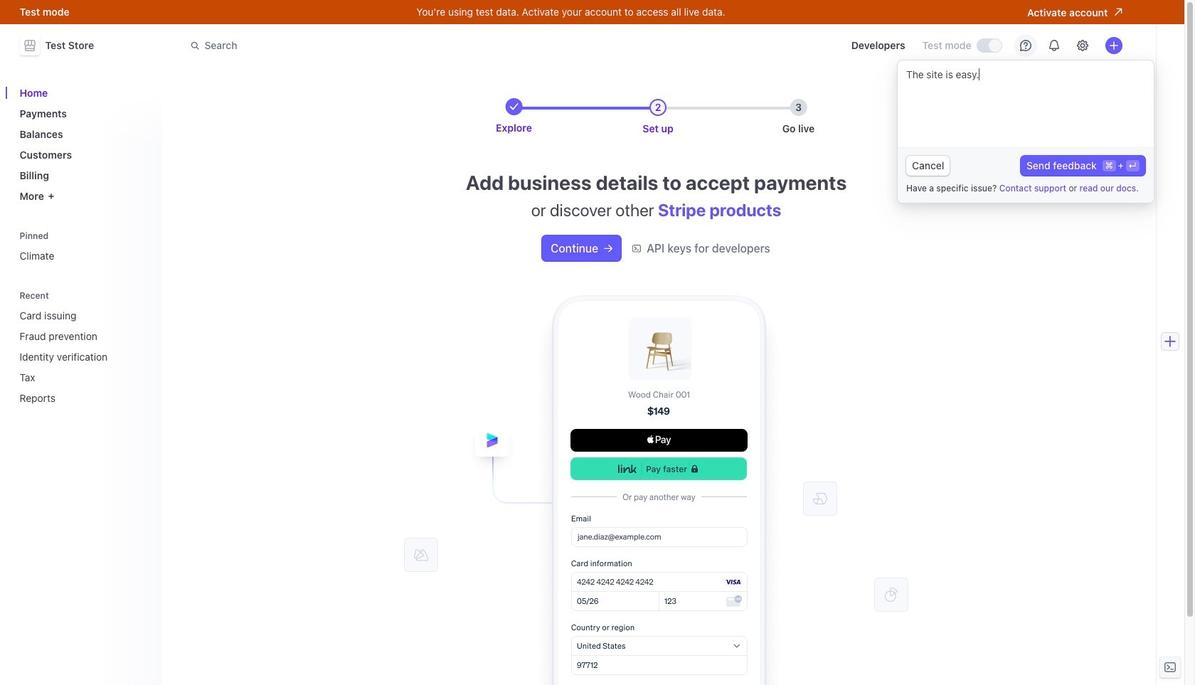 Task type: vqa. For each thing, say whether or not it's contained in the screenshot.
Smith within the the Customers John Smith johnsmith@gmail.com
no



Task type: locate. For each thing, give the bounding box(es) containing it.
recent element
[[14, 286, 153, 410], [14, 304, 153, 410]]

clear history image
[[139, 291, 148, 300]]

settings image
[[1077, 40, 1089, 51]]

help image
[[1020, 40, 1032, 51]]

1 recent element from the top
[[14, 286, 153, 410]]

core navigation links element
[[14, 81, 153, 208]]

None search field
[[182, 32, 583, 59]]

Search text field
[[182, 32, 583, 59]]

svg image
[[604, 244, 613, 253]]

notifications image
[[1049, 40, 1060, 51]]



Task type: describe. For each thing, give the bounding box(es) containing it.
Help us improve this page. text field
[[898, 60, 1154, 147]]

edit pins image
[[139, 232, 148, 240]]

2 recent element from the top
[[14, 304, 153, 410]]

pinned element
[[14, 226, 153, 268]]

Test mode checkbox
[[978, 39, 1002, 52]]



